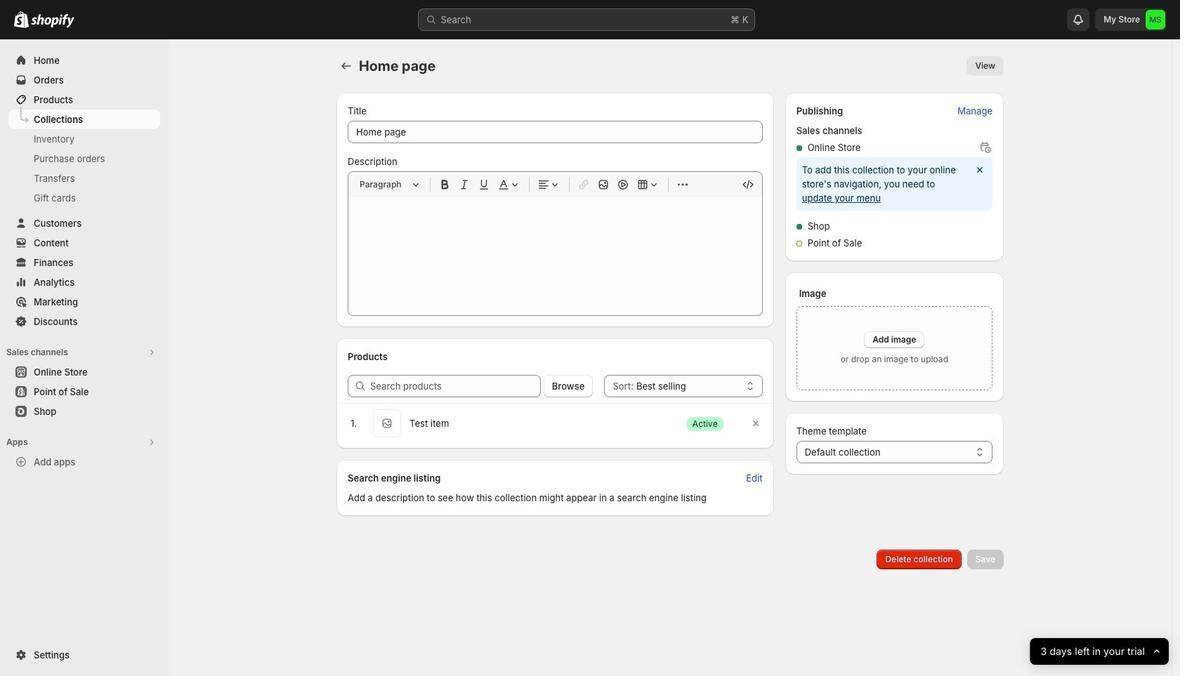 Task type: locate. For each thing, give the bounding box(es) containing it.
my store image
[[1147, 10, 1166, 30]]

status
[[797, 157, 993, 211]]

e.g. Summer collection, Under $100, Staff picks text field
[[348, 121, 763, 143]]



Task type: vqa. For each thing, say whether or not it's contained in the screenshot.
Online Store image
no



Task type: describe. For each thing, give the bounding box(es) containing it.
shopify image
[[14, 11, 29, 28]]

Search products text field
[[370, 375, 541, 398]]

shopify image
[[31, 14, 75, 28]]



